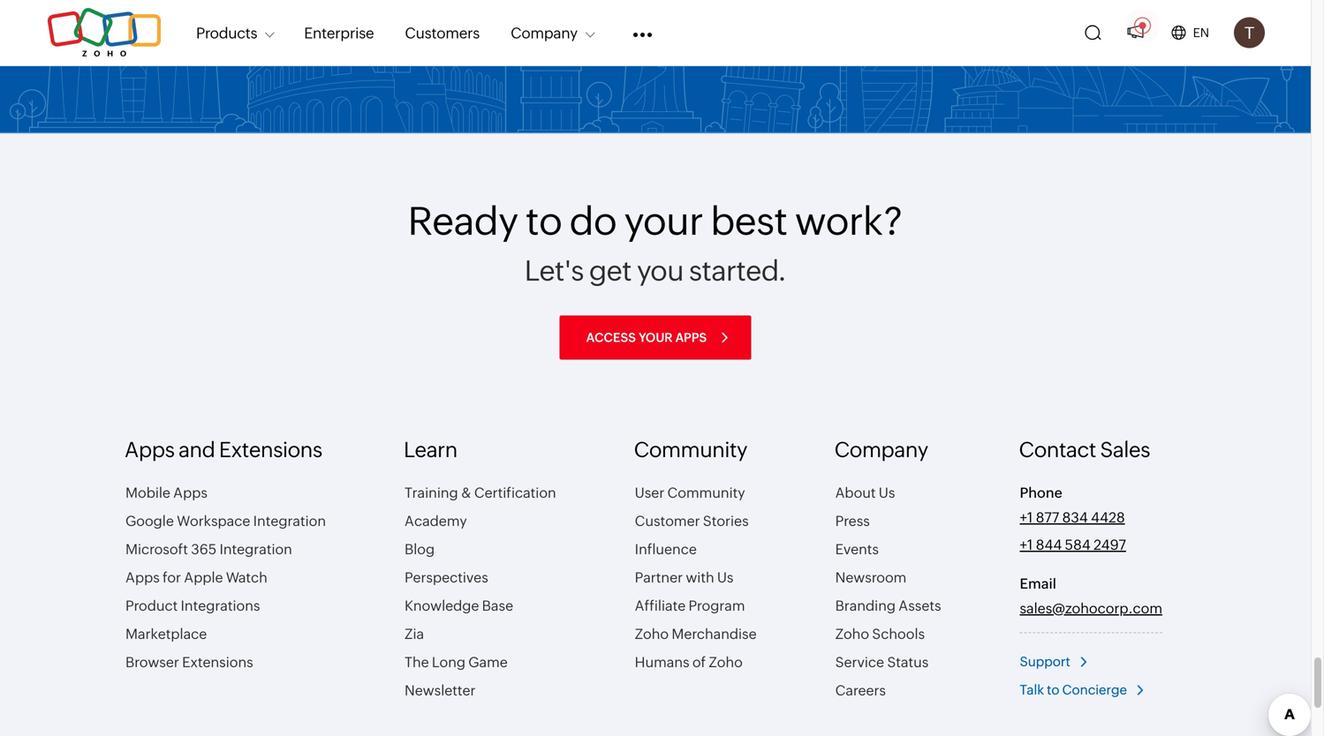 Task type: vqa. For each thing, say whether or not it's contained in the screenshot.
'GET STARTED'
no



Task type: describe. For each thing, give the bounding box(es) containing it.
blog
[[405, 542, 435, 558]]

to for talk
[[1047, 683, 1059, 698]]

google
[[125, 513, 174, 530]]

customer
[[635, 513, 700, 530]]

product integrations
[[125, 598, 260, 614]]

mobile apps
[[125, 485, 208, 501]]

long
[[432, 655, 465, 671]]

product integrations link
[[125, 598, 260, 614]]

partner with us
[[635, 570, 734, 586]]

events
[[835, 542, 879, 558]]

email sales@zohocorp.com
[[1020, 576, 1162, 617]]

let's
[[524, 255, 584, 287]]

to for ready
[[526, 199, 562, 243]]

sales
[[1100, 438, 1150, 462]]

enterprise link
[[304, 13, 374, 52]]

marketplace
[[125, 626, 207, 643]]

of
[[692, 655, 706, 671]]

concierge
[[1062, 683, 1127, 698]]

1 vertical spatial extensions
[[182, 655, 253, 671]]

service status link
[[835, 655, 929, 671]]

talk to concierge link
[[1020, 681, 1148, 700]]

+1 for +1 844 584 2497
[[1020, 537, 1033, 553]]

user
[[635, 485, 664, 501]]

knowledge base link
[[405, 598, 513, 614]]

google workspace integration
[[125, 513, 326, 530]]

best
[[710, 199, 787, 243]]

microsoft 365 integration
[[125, 542, 292, 558]]

microsoft
[[125, 542, 188, 558]]

assets
[[899, 598, 941, 614]]

terry turtle image
[[1234, 17, 1265, 48]]

browser extensions
[[125, 655, 253, 671]]

phone link
[[1020, 485, 1062, 501]]

zoho merchandise
[[635, 626, 757, 643]]

apps for for
[[125, 570, 160, 586]]

for
[[163, 570, 181, 586]]

do
[[569, 199, 617, 243]]

careers link
[[835, 683, 886, 699]]

partner
[[635, 570, 683, 586]]

training & certification
[[405, 485, 556, 501]]

contact sales
[[1019, 438, 1150, 462]]

perspectives link
[[405, 570, 488, 586]]

the
[[405, 655, 429, 671]]

affiliate program link
[[635, 598, 745, 614]]

834
[[1062, 510, 1088, 526]]

humans
[[635, 655, 689, 671]]

1 horizontal spatial zoho
[[709, 655, 743, 671]]

partner with us link
[[635, 570, 734, 586]]

academy
[[405, 513, 467, 530]]

newsletter link
[[405, 683, 476, 699]]

en
[[1193, 26, 1209, 40]]

zoho schools link
[[835, 626, 925, 643]]

0 horizontal spatial company
[[511, 24, 578, 41]]

email
[[1020, 576, 1056, 592]]

newsroom
[[835, 570, 907, 586]]

+1 for +1 877 834 4428
[[1020, 510, 1033, 526]]

0 vertical spatial community
[[634, 438, 747, 462]]

work?
[[795, 199, 903, 243]]

workspace
[[177, 513, 250, 530]]

stories
[[703, 513, 749, 530]]

1 horizontal spatial us
[[879, 485, 895, 501]]

affiliate program
[[635, 598, 745, 614]]

0 vertical spatial your
[[624, 199, 703, 243]]

email link
[[1020, 576, 1056, 592]]

the long game link
[[405, 655, 508, 671]]

about us
[[835, 485, 895, 501]]

influence link
[[635, 542, 697, 558]]

about us link
[[835, 485, 895, 501]]

customer stories link
[[635, 513, 749, 530]]

integration for microsoft 365 integration
[[219, 542, 292, 558]]

844
[[1036, 537, 1062, 553]]

1 vertical spatial community
[[667, 485, 745, 501]]

apps
[[675, 331, 707, 345]]

zoho merchandise link
[[635, 626, 757, 643]]

customer stories
[[635, 513, 749, 530]]

knowledge
[[405, 598, 479, 614]]

base
[[482, 598, 513, 614]]

apps for apple watch
[[125, 570, 268, 586]]

branding
[[835, 598, 896, 614]]

and
[[178, 438, 215, 462]]

zoho schools
[[835, 626, 925, 643]]



Task type: locate. For each thing, give the bounding box(es) containing it.
zoho up service
[[835, 626, 869, 643]]

community up customer stories link
[[667, 485, 745, 501]]

0 horizontal spatial to
[[526, 199, 562, 243]]

integrations
[[181, 598, 260, 614]]

browser extensions link
[[125, 655, 253, 671]]

1 vertical spatial to
[[1047, 683, 1059, 698]]

humans of zoho
[[635, 655, 743, 671]]

get
[[589, 255, 632, 287]]

training
[[405, 485, 458, 501]]

your left apps
[[639, 331, 673, 345]]

blog link
[[405, 542, 435, 558]]

1 +1 from the top
[[1020, 510, 1033, 526]]

1 horizontal spatial to
[[1047, 683, 1059, 698]]

knowledge base
[[405, 598, 513, 614]]

us right about
[[879, 485, 895, 501]]

status
[[887, 655, 929, 671]]

to right talk
[[1047, 683, 1059, 698]]

talk
[[1020, 683, 1044, 698]]

press link
[[835, 513, 870, 530]]

with
[[686, 570, 714, 586]]

1 vertical spatial your
[[639, 331, 673, 345]]

customers
[[405, 24, 480, 41]]

zoho for community
[[635, 626, 669, 643]]

game
[[468, 655, 508, 671]]

business software image
[[0, 0, 1311, 133]]

zoho for company
[[835, 626, 869, 643]]

zoho
[[635, 626, 669, 643], [835, 626, 869, 643], [709, 655, 743, 671]]

365
[[191, 542, 217, 558]]

0 vertical spatial integration
[[253, 513, 326, 530]]

service
[[835, 655, 884, 671]]

+1 844 584 2497
[[1020, 537, 1126, 553]]

zoho right of
[[709, 655, 743, 671]]

user community link
[[635, 485, 745, 501]]

access your apps link
[[560, 316, 751, 360]]

the long game
[[405, 655, 508, 671]]

service status
[[835, 655, 929, 671]]

community up user community link
[[634, 438, 747, 462]]

press
[[835, 513, 870, 530]]

you
[[637, 255, 684, 287]]

google workspace integration link
[[125, 513, 326, 530]]

support
[[1020, 655, 1070, 670]]

phone
[[1020, 485, 1062, 501]]

apps up mobile
[[125, 438, 175, 462]]

branding assets
[[835, 598, 941, 614]]

program
[[688, 598, 745, 614]]

extensions down the integrations
[[182, 655, 253, 671]]

us right with
[[717, 570, 734, 586]]

contact
[[1019, 438, 1096, 462]]

us
[[879, 485, 895, 501], [717, 570, 734, 586]]

branding assets link
[[835, 598, 941, 614]]

1 vertical spatial company
[[834, 438, 928, 462]]

newsletter
[[405, 683, 476, 699]]

apps left 'for'
[[125, 570, 160, 586]]

1 vertical spatial apps
[[173, 485, 208, 501]]

events link
[[835, 542, 879, 558]]

careers
[[835, 683, 886, 699]]

0 vertical spatial us
[[879, 485, 895, 501]]

0 horizontal spatial zoho
[[635, 626, 669, 643]]

0 vertical spatial apps
[[125, 438, 175, 462]]

2497
[[1093, 537, 1126, 553]]

sales@zohocorp.com link
[[1020, 601, 1162, 617]]

perspectives
[[405, 570, 488, 586]]

integration for google workspace integration
[[253, 513, 326, 530]]

support link
[[1020, 652, 1092, 672]]

0 vertical spatial to
[[526, 199, 562, 243]]

0 horizontal spatial us
[[717, 570, 734, 586]]

+1 left 844
[[1020, 537, 1033, 553]]

1 vertical spatial +1
[[1020, 537, 1033, 553]]

schools
[[872, 626, 925, 643]]

+1
[[1020, 510, 1033, 526], [1020, 537, 1033, 553]]

learn
[[404, 438, 457, 462]]

0 vertical spatial extensions
[[219, 438, 322, 462]]

0 vertical spatial +1
[[1020, 510, 1033, 526]]

zia link
[[405, 626, 424, 643]]

apple
[[184, 570, 223, 586]]

1 horizontal spatial company
[[834, 438, 928, 462]]

zoho down affiliate
[[635, 626, 669, 643]]

apps for apple watch link
[[125, 570, 268, 586]]

newsroom link
[[835, 570, 907, 586]]

0 vertical spatial company
[[511, 24, 578, 41]]

user community
[[635, 485, 745, 501]]

humans of zoho link
[[635, 655, 743, 671]]

+1 left 877
[[1020, 510, 1033, 526]]

mobile apps link
[[125, 485, 208, 501]]

ready
[[408, 199, 518, 243]]

merchandise
[[672, 626, 757, 643]]

customers link
[[405, 13, 480, 52]]

community
[[634, 438, 747, 462], [667, 485, 745, 501]]

apps up workspace
[[173, 485, 208, 501]]

certification
[[474, 485, 556, 501]]

integration
[[253, 513, 326, 530], [219, 542, 292, 558]]

apps for and
[[125, 438, 175, 462]]

&
[[461, 485, 471, 501]]

mobile
[[125, 485, 170, 501]]

+1 877 834 4428
[[1020, 510, 1125, 526]]

let's get you started.
[[524, 255, 786, 287]]

584
[[1065, 537, 1091, 553]]

2 +1 from the top
[[1020, 537, 1033, 553]]

training & certification link
[[405, 485, 556, 501]]

2 vertical spatial apps
[[125, 570, 160, 586]]

ready to do your best work?
[[408, 199, 903, 243]]

access your apps
[[586, 331, 707, 345]]

extensions right the and
[[219, 438, 322, 462]]

started.
[[689, 255, 786, 287]]

affiliate
[[635, 598, 686, 614]]

access
[[586, 331, 636, 345]]

to left do on the top
[[526, 199, 562, 243]]

1 vertical spatial us
[[717, 570, 734, 586]]

+1 877 834 4428 link
[[1020, 510, 1162, 526]]

marketplace link
[[125, 626, 207, 643]]

extensions
[[219, 438, 322, 462], [182, 655, 253, 671]]

1 vertical spatial integration
[[219, 542, 292, 558]]

enterprise
[[304, 24, 374, 41]]

products
[[196, 24, 257, 41]]

877
[[1036, 510, 1059, 526]]

your up the you in the top of the page
[[624, 199, 703, 243]]

2 horizontal spatial zoho
[[835, 626, 869, 643]]



